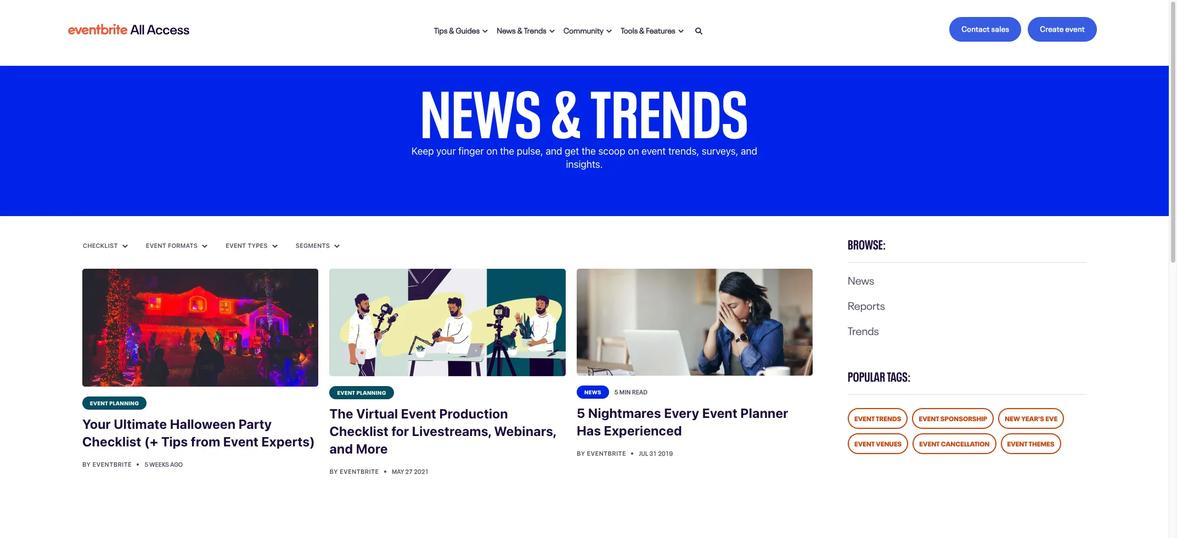 Task type: vqa. For each thing, say whether or not it's contained in the screenshot.
the right the Formats
no



Task type: describe. For each thing, give the bounding box(es) containing it.
browse:
[[848, 234, 886, 253]]

may
[[392, 467, 404, 476]]

checklist inside dropdown button
[[83, 242, 119, 249]]

tools & features link
[[617, 17, 688, 41]]

event cancellation link
[[913, 434, 997, 455]]

logo eventbrite image
[[66, 19, 191, 39]]

event planning for ultimate
[[90, 399, 139, 407]]

2 the from the left
[[582, 145, 596, 157]]

eventbrite for the virtual event production checklist for livestreams, webinars, and more
[[340, 468, 379, 475]]

5 for 5 weeks ago
[[145, 460, 148, 469]]

1 vertical spatial trends
[[591, 58, 749, 155]]

production
[[439, 406, 508, 421]]

has
[[577, 423, 601, 439]]

31
[[650, 449, 657, 458]]

formats
[[168, 242, 198, 249]]

5 nightmares every event planner has experienced
[[577, 406, 789, 439]]

create event link
[[1028, 17, 1097, 42]]

1 on from the left
[[487, 145, 498, 157]]

event sponsorship
[[919, 413, 988, 423]]

1 vertical spatial news & trends
[[421, 58, 749, 155]]

event formats
[[146, 242, 199, 249]]

experienced
[[604, 423, 682, 439]]

event for the event planning link for virtual
[[337, 388, 355, 396]]

0 vertical spatial news & trends
[[497, 24, 547, 35]]

virtual
[[356, 406, 398, 421]]

planning for ultimate
[[109, 399, 139, 407]]

event formats button
[[145, 241, 208, 250]]

event inside the virtual event production checklist for livestreams, webinars, and more
[[401, 406, 436, 421]]

every
[[664, 406, 700, 421]]

trends link
[[848, 322, 879, 338]]

event for event types dropdown button
[[226, 242, 246, 249]]

& for 'tips & guides' link
[[449, 24, 454, 35]]

popular
[[848, 366, 886, 385]]

checklist for your ultimate halloween party checklist (+ tips from event experts)
[[82, 434, 141, 450]]

planner
[[741, 406, 789, 421]]

new year's eve
[[1005, 413, 1058, 423]]

keep your finger on the pulse, and get the scoop on event trends, surveys, and insights.
[[412, 145, 758, 170]]

5 nightmares every event planner has experienced link
[[577, 399, 813, 446]]

insights.
[[566, 159, 603, 170]]

create event
[[1041, 23, 1085, 33]]

event planning link for virtual
[[330, 386, 394, 399]]

year's
[[1022, 413, 1045, 423]]

event trends link
[[848, 408, 908, 429]]

2019
[[658, 449, 673, 458]]

min
[[620, 388, 631, 396]]

trends
[[876, 413, 902, 423]]

create
[[1041, 23, 1064, 33]]

event cancellation
[[920, 439, 990, 449]]

event for event cancellation link
[[920, 439, 940, 449]]

arrow image for event types
[[272, 244, 278, 249]]

nightmares
[[588, 406, 661, 421]]

ultimate
[[114, 417, 167, 432]]

tools
[[621, 24, 638, 35]]

your
[[82, 417, 111, 432]]

tags:
[[887, 366, 911, 385]]

by eventbrite link for your ultimate halloween party checklist (+ tips from event experts)
[[82, 461, 134, 468]]

tips & guides
[[434, 24, 480, 35]]

by eventbrite link for the virtual event production checklist for livestreams, webinars, and more
[[330, 468, 381, 475]]

by eventbrite for the virtual event production checklist for livestreams, webinars, and more
[[330, 468, 381, 475]]

surveys,
[[702, 145, 739, 157]]

event for event sponsorship link
[[919, 413, 940, 423]]

event trends
[[855, 413, 902, 423]]

segments
[[296, 242, 332, 249]]

2 on from the left
[[628, 145, 639, 157]]

event planning link for ultimate
[[82, 397, 147, 410]]

1 horizontal spatial and
[[546, 145, 562, 157]]

5 for 5 nightmares every event planner has experienced
[[577, 406, 585, 421]]

event types button
[[225, 241, 278, 250]]

event venues
[[855, 439, 902, 449]]

reports link
[[848, 296, 885, 313]]

event for the event formats popup button
[[146, 242, 166, 249]]

by for the virtual event production checklist for livestreams, webinars, and more
[[330, 468, 338, 475]]

the
[[330, 406, 353, 421]]

segments button
[[295, 241, 340, 250]]

cancellation
[[941, 439, 990, 449]]

event sponsorship link
[[913, 408, 994, 429]]

5 weeks ago
[[145, 460, 183, 469]]

event for event venues link
[[855, 439, 875, 449]]

more
[[356, 441, 388, 457]]

ago
[[170, 460, 183, 469]]

2021
[[414, 467, 429, 476]]

guides
[[456, 24, 480, 35]]

by eventbrite for your ultimate halloween party checklist (+ tips from event experts)
[[82, 461, 134, 468]]

by eventbrite link for 5 nightmares every event planner has experienced
[[577, 450, 628, 457]]

event venues link
[[848, 434, 909, 455]]

features
[[646, 24, 676, 35]]

5 for 5 min read
[[615, 388, 618, 396]]

popular tags:
[[848, 366, 911, 385]]

trends,
[[669, 145, 700, 157]]

the virtual event production checklist for livestreams, webinars, and more link
[[330, 399, 566, 464]]

themes
[[1029, 439, 1055, 449]]

event for event themes 'link'
[[1008, 439, 1028, 449]]

livestreams,
[[412, 424, 491, 439]]

venues
[[876, 439, 902, 449]]

2 horizontal spatial and
[[741, 145, 758, 157]]

search icon image
[[696, 27, 703, 35]]

checklist for the virtual event production checklist for livestreams, webinars, and more
[[330, 424, 389, 439]]

finger
[[459, 145, 484, 157]]

get
[[565, 145, 579, 157]]

reports
[[848, 296, 885, 313]]

5 min read
[[615, 388, 648, 396]]

experts)
[[262, 434, 315, 450]]

tools & features
[[621, 24, 676, 35]]



Task type: locate. For each thing, give the bounding box(es) containing it.
1 horizontal spatial 5
[[577, 406, 585, 421]]

1 horizontal spatial by eventbrite link
[[330, 468, 381, 475]]

news
[[497, 24, 516, 35], [421, 58, 542, 155], [848, 271, 875, 288], [585, 388, 602, 396]]

0 horizontal spatial and
[[330, 441, 353, 457]]

event left trends
[[855, 413, 875, 423]]

trends inside news & trends link
[[524, 24, 547, 35]]

the virtual event production checklist for livestreams, webinars, and more
[[330, 406, 556, 457]]

by eventbrite link
[[577, 450, 628, 457], [82, 461, 134, 468], [330, 468, 381, 475]]

arrow image for guides
[[483, 29, 488, 33]]

27
[[405, 467, 413, 476]]

arrow image for segments
[[334, 244, 340, 249]]

1 horizontal spatial news link
[[848, 271, 875, 288]]

planning up "virtual"
[[357, 388, 386, 396]]

and
[[546, 145, 562, 157], [741, 145, 758, 157], [330, 441, 353, 457]]

and left "get"
[[546, 145, 562, 157]]

eventbrite
[[587, 450, 626, 457], [93, 461, 132, 468], [340, 468, 379, 475]]

arrow image for features
[[679, 29, 684, 33]]

arrow image inside tools & features link
[[679, 29, 684, 33]]

1 vertical spatial tips
[[161, 434, 188, 450]]

1 arrow image from the left
[[550, 29, 555, 33]]

1 horizontal spatial on
[[628, 145, 639, 157]]

1 vertical spatial event
[[642, 145, 666, 157]]

by eventbrite
[[577, 450, 628, 457], [82, 461, 134, 468], [330, 468, 381, 475]]

your ultimate halloween party checklist (+ tips from event experts) link
[[82, 410, 319, 457]]

event planning up the your at the bottom left of the page
[[90, 399, 139, 407]]

event types
[[226, 242, 269, 249]]

arrow image inside news & trends link
[[550, 29, 555, 33]]

event for the event trends link
[[855, 413, 875, 423]]

from
[[191, 434, 220, 450]]

event planning link up "virtual"
[[330, 386, 394, 399]]

event inside keep your finger on the pulse, and get the scoop on event trends, surveys, and insights.
[[642, 145, 666, 157]]

by eventbrite for 5 nightmares every event planner has experienced
[[577, 450, 628, 457]]

0 horizontal spatial 5
[[145, 460, 148, 469]]

arrow image left tools
[[607, 29, 612, 33]]

arrow image
[[483, 29, 488, 33], [679, 29, 684, 33]]

1 vertical spatial planning
[[109, 399, 139, 407]]

arrow image inside community link
[[607, 29, 612, 33]]

planning
[[357, 388, 386, 396], [109, 399, 139, 407]]

arrow image
[[202, 244, 208, 249]]

the
[[500, 145, 514, 157], [582, 145, 596, 157]]

halloween house party image
[[82, 269, 319, 387]]

for
[[392, 424, 409, 439]]

2 arrow image from the left
[[607, 29, 612, 33]]

arrow image
[[550, 29, 555, 33], [607, 29, 612, 33]]

tips & guides link
[[430, 17, 493, 41]]

jul
[[639, 449, 648, 458]]

1 horizontal spatial by
[[330, 468, 338, 475]]

2 vertical spatial 5
[[145, 460, 148, 469]]

by eventbrite link down more at left
[[330, 468, 381, 475]]

sales
[[992, 23, 1010, 33]]

1 horizontal spatial the
[[582, 145, 596, 157]]

planning for virtual
[[357, 388, 386, 396]]

event inside popup button
[[146, 242, 166, 249]]

1 horizontal spatial trends
[[591, 58, 749, 155]]

1 horizontal spatial arrow image
[[272, 244, 278, 249]]

0 vertical spatial planning
[[357, 388, 386, 396]]

weeks
[[150, 460, 169, 469]]

checklist button
[[82, 241, 128, 250]]

1 arrow image from the left
[[483, 29, 488, 33]]

by eventbrite down more at left
[[330, 468, 381, 475]]

1 the from the left
[[500, 145, 514, 157]]

halloween
[[170, 417, 236, 432]]

may 27 2021
[[392, 467, 429, 476]]

arrow image inside event types dropdown button
[[272, 244, 278, 249]]

eventbrite down the your at the bottom left of the page
[[93, 461, 132, 468]]

1 horizontal spatial event planning link
[[330, 386, 394, 399]]

arrow image right guides
[[483, 29, 488, 33]]

2 arrow image from the left
[[272, 244, 278, 249]]

event
[[146, 242, 166, 249], [226, 242, 246, 249], [337, 388, 355, 396], [90, 399, 108, 407], [702, 406, 738, 421], [401, 406, 436, 421], [855, 413, 875, 423], [919, 413, 940, 423], [223, 434, 259, 450], [855, 439, 875, 449], [920, 439, 940, 449], [1008, 439, 1028, 449]]

5
[[615, 388, 618, 396], [577, 406, 585, 421], [145, 460, 148, 469]]

arrow image inside checklist dropdown button
[[122, 244, 128, 249]]

event up for
[[401, 406, 436, 421]]

on right scoop
[[628, 145, 639, 157]]

news & trends link
[[493, 17, 559, 41]]

arrow image left event formats
[[122, 244, 128, 249]]

community
[[564, 24, 604, 35]]

0 vertical spatial event
[[1066, 23, 1085, 33]]

0 horizontal spatial by eventbrite
[[82, 461, 134, 468]]

the left pulse,
[[500, 145, 514, 157]]

0 horizontal spatial event
[[642, 145, 666, 157]]

checklist inside the virtual event production checklist for livestreams, webinars, and more
[[330, 424, 389, 439]]

event planning link
[[330, 386, 394, 399], [82, 397, 147, 410]]

event planning up "virtual"
[[337, 388, 386, 396]]

event themes
[[1008, 439, 1055, 449]]

eventbrite for 5 nightmares every event planner has experienced
[[587, 450, 626, 457]]

arrow image for checklist
[[122, 244, 128, 249]]

event left sponsorship
[[919, 413, 940, 423]]

0 horizontal spatial event planning link
[[82, 397, 147, 410]]

2 horizontal spatial by eventbrite
[[577, 450, 628, 457]]

news & trends
[[497, 24, 547, 35], [421, 58, 749, 155]]

1 horizontal spatial event
[[1066, 23, 1085, 33]]

arrow image inside 'segments' dropdown button
[[334, 244, 340, 249]]

5 up has
[[577, 406, 585, 421]]

0 vertical spatial tips
[[434, 24, 448, 35]]

& for news & trends link
[[518, 24, 523, 35]]

1 vertical spatial 5
[[577, 406, 585, 421]]

5 left weeks
[[145, 460, 148, 469]]

arrow image right segments
[[334, 244, 340, 249]]

contact
[[962, 23, 990, 33]]

3 arrow image from the left
[[334, 244, 340, 249]]

event planning
[[337, 388, 386, 396], [90, 399, 139, 407]]

&
[[449, 24, 454, 35], [518, 24, 523, 35], [640, 24, 645, 35], [551, 58, 582, 155]]

1 vertical spatial event planning
[[90, 399, 139, 407]]

event inside 'link'
[[1008, 439, 1028, 449]]

eventbrite down more at left
[[340, 468, 379, 475]]

eve
[[1046, 413, 1058, 423]]

by eventbrite link down the your at the bottom left of the page
[[82, 461, 134, 468]]

arrow image inside 'tips & guides' link
[[483, 29, 488, 33]]

on right the finger
[[487, 145, 498, 157]]

arrow image right types
[[272, 244, 278, 249]]

2 horizontal spatial trends
[[848, 322, 879, 338]]

0 horizontal spatial planning
[[109, 399, 139, 407]]

trends
[[524, 24, 547, 35], [591, 58, 749, 155], [848, 322, 879, 338]]

1 arrow image from the left
[[122, 244, 128, 249]]

community link
[[559, 17, 617, 41]]

eventbrite down has
[[587, 450, 626, 457]]

0 horizontal spatial event planning
[[90, 399, 139, 407]]

by for 5 nightmares every event planner has experienced
[[577, 450, 585, 457]]

pulse,
[[517, 145, 543, 157]]

sponsorship
[[941, 413, 988, 423]]

& for tools & features link on the right of page
[[640, 24, 645, 35]]

event left types
[[226, 242, 246, 249]]

0 horizontal spatial trends
[[524, 24, 547, 35]]

the up insights.
[[582, 145, 596, 157]]

event planning for virtual
[[337, 388, 386, 396]]

party
[[239, 417, 272, 432]]

event left venues
[[855, 439, 875, 449]]

checklist
[[83, 242, 119, 249], [330, 424, 389, 439], [82, 434, 141, 450]]

1 horizontal spatial tips
[[434, 24, 448, 35]]

0 vertical spatial trends
[[524, 24, 547, 35]]

event inside 5 nightmares every event planner has experienced
[[702, 406, 738, 421]]

and right surveys,
[[741, 145, 758, 157]]

read
[[632, 388, 648, 396]]

event down party
[[223, 434, 259, 450]]

event for the event planning link associated with ultimate
[[90, 399, 108, 407]]

event inside your ultimate halloween party checklist (+ tips from event experts)
[[223, 434, 259, 450]]

1 horizontal spatial event planning
[[337, 388, 386, 396]]

news link left min
[[577, 386, 609, 399]]

event planning link up the your at the bottom left of the page
[[82, 397, 147, 410]]

2 horizontal spatial by
[[577, 450, 585, 457]]

1 horizontal spatial eventbrite
[[340, 468, 379, 475]]

0 horizontal spatial arrow image
[[483, 29, 488, 33]]

and inside the virtual event production checklist for livestreams, webinars, and more
[[330, 441, 353, 457]]

0 horizontal spatial on
[[487, 145, 498, 157]]

5 inside 5 nightmares every event planner has experienced
[[577, 406, 585, 421]]

1 horizontal spatial planning
[[357, 388, 386, 396]]

arrow image for community
[[607, 29, 612, 33]]

0 horizontal spatial the
[[500, 145, 514, 157]]

tips up ago
[[161, 434, 188, 450]]

tips left guides
[[434, 24, 448, 35]]

2 horizontal spatial 5
[[615, 388, 618, 396]]

arrow image left search icon
[[679, 29, 684, 33]]

webinars,
[[494, 424, 556, 439]]

(+
[[144, 434, 158, 450]]

scoop
[[599, 145, 626, 157]]

contact sales link
[[950, 17, 1022, 42]]

planning up 'ultimate'
[[109, 399, 139, 407]]

new
[[1005, 413, 1020, 423]]

0 horizontal spatial by eventbrite link
[[82, 461, 134, 468]]

event themes link
[[1001, 434, 1062, 455]]

arrow image left community
[[550, 29, 555, 33]]

2 vertical spatial trends
[[848, 322, 879, 338]]

event up the your at the bottom left of the page
[[90, 399, 108, 407]]

arrow image for news & trends
[[550, 29, 555, 33]]

event left "trends,"
[[642, 145, 666, 157]]

by eventbrite link down has
[[577, 450, 628, 457]]

event inside dropdown button
[[226, 242, 246, 249]]

1 horizontal spatial arrow image
[[679, 29, 684, 33]]

tips
[[434, 24, 448, 35], [161, 434, 188, 450]]

0 horizontal spatial by
[[82, 461, 91, 468]]

your
[[437, 145, 456, 157]]

by eventbrite down has
[[577, 450, 628, 457]]

event left themes
[[1008, 439, 1028, 449]]

0 vertical spatial 5
[[615, 388, 618, 396]]

0 horizontal spatial tips
[[161, 434, 188, 450]]

by
[[577, 450, 585, 457], [82, 461, 91, 468], [330, 468, 338, 475]]

news link up reports
[[848, 271, 875, 288]]

your ultimate halloween party checklist (+ tips from event experts)
[[82, 417, 315, 450]]

2 horizontal spatial by eventbrite link
[[577, 450, 628, 457]]

1 vertical spatial news link
[[577, 386, 609, 399]]

checklist inside your ultimate halloween party checklist (+ tips from event experts)
[[82, 434, 141, 450]]

0 vertical spatial event planning
[[337, 388, 386, 396]]

2 horizontal spatial arrow image
[[334, 244, 340, 249]]

types
[[248, 242, 268, 249]]

jul 31 2019
[[639, 449, 673, 458]]

event right every
[[702, 406, 738, 421]]

event up the
[[337, 388, 355, 396]]

eventbrite for your ultimate halloween party checklist (+ tips from event experts)
[[93, 461, 132, 468]]

0 horizontal spatial arrow image
[[550, 29, 555, 33]]

new year's eve link
[[999, 408, 1065, 429]]

0 vertical spatial news link
[[848, 271, 875, 288]]

0 horizontal spatial eventbrite
[[93, 461, 132, 468]]

event down event sponsorship link
[[920, 439, 940, 449]]

by eventbrite down the your at the bottom left of the page
[[82, 461, 134, 468]]

event left the formats
[[146, 242, 166, 249]]

tips inside your ultimate halloween party checklist (+ tips from event experts)
[[161, 434, 188, 450]]

2 horizontal spatial eventbrite
[[587, 450, 626, 457]]

on
[[487, 145, 498, 157], [628, 145, 639, 157]]

event right create
[[1066, 23, 1085, 33]]

2 arrow image from the left
[[679, 29, 684, 33]]

0 horizontal spatial news link
[[577, 386, 609, 399]]

by for your ultimate halloween party checklist (+ tips from event experts)
[[82, 461, 91, 468]]

1 horizontal spatial by eventbrite
[[330, 468, 381, 475]]

arrow image
[[122, 244, 128, 249], [272, 244, 278, 249], [334, 244, 340, 249]]

and left more at left
[[330, 441, 353, 457]]

keep
[[412, 145, 434, 157]]

contact sales
[[962, 23, 1010, 33]]

1 horizontal spatial arrow image
[[607, 29, 612, 33]]

5 left min
[[615, 388, 618, 396]]

0 horizontal spatial arrow image
[[122, 244, 128, 249]]



